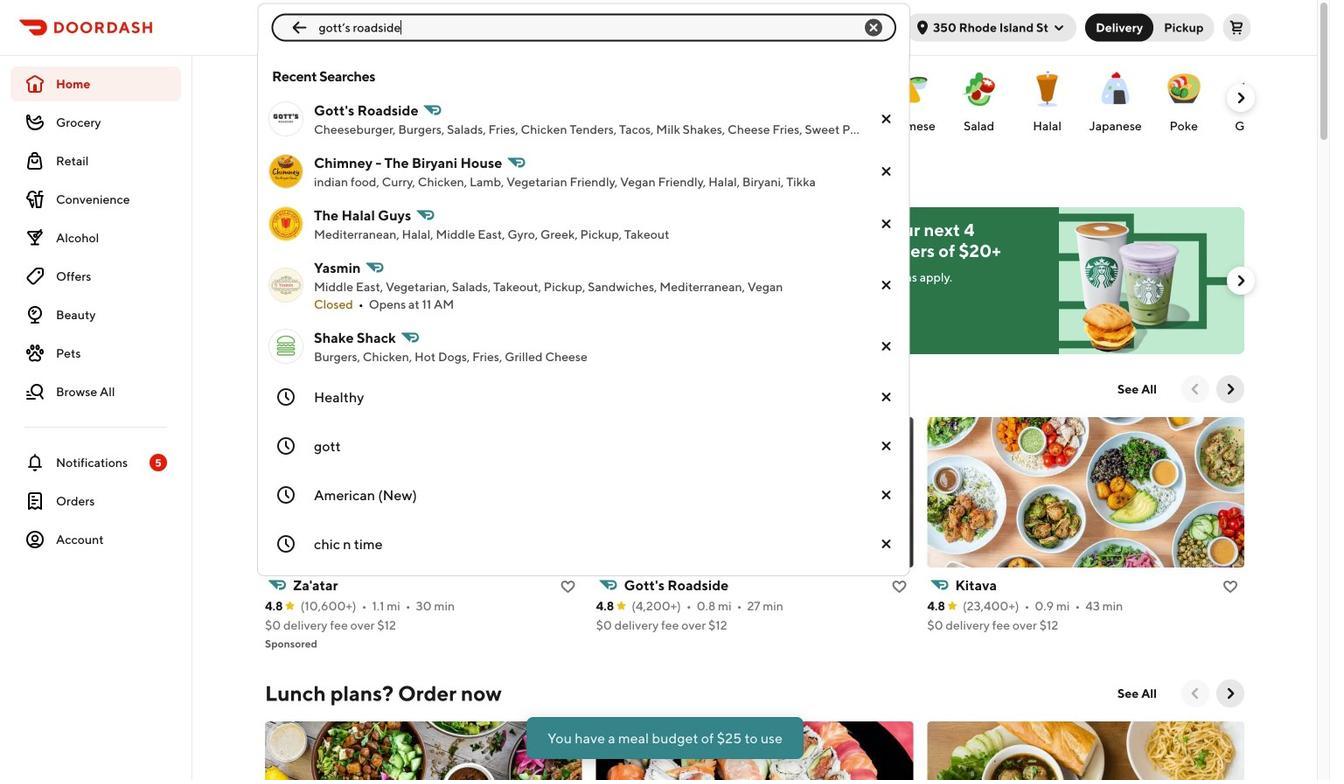 Task type: vqa. For each thing, say whether or not it's contained in the screenshot.
KOREAN BBQ BOWL
no



Task type: describe. For each thing, give the bounding box(es) containing it.
3 delete recent search result image from the top
[[876, 387, 897, 408]]

5 delete recent search result image from the top
[[876, 534, 897, 555]]

0 vertical spatial next button of carousel image
[[1233, 89, 1250, 107]]

next button of carousel image
[[1222, 685, 1240, 703]]

Store search: begin typing to search for stores available on DoorDash text field
[[319, 19, 850, 36]]

3 delete recent search result image from the top
[[876, 336, 897, 357]]

1 delete recent search result image from the top
[[876, 161, 897, 182]]

return from search image
[[289, 17, 310, 38]]

previous button of carousel image
[[1187, 685, 1205, 703]]

2 delete recent search result image from the top
[[876, 275, 897, 296]]



Task type: locate. For each thing, give the bounding box(es) containing it.
list box
[[257, 52, 910, 577]]

previous button of carousel image
[[1187, 381, 1205, 398]]

2 delete recent search result image from the top
[[876, 213, 897, 234]]

4 delete recent search result image from the top
[[876, 436, 897, 457]]

1 vertical spatial next button of carousel image
[[1233, 272, 1250, 290]]

2 vertical spatial next button of carousel image
[[1222, 381, 1240, 398]]

1 delete recent search result image from the top
[[876, 108, 897, 129]]

delete recent search result image
[[876, 161, 897, 182], [876, 213, 897, 234], [876, 336, 897, 357], [876, 436, 897, 457]]

0 items, open order cart image
[[1231, 21, 1245, 35]]

4 delete recent search result image from the top
[[876, 485, 897, 506]]

toggle order method (delivery or pickup) option group
[[1086, 14, 1215, 42]]

None button
[[1086, 14, 1154, 42], [1144, 14, 1215, 42], [1086, 14, 1154, 42], [1144, 14, 1215, 42]]

next button of carousel image
[[1233, 89, 1250, 107], [1233, 272, 1250, 290], [1222, 381, 1240, 398]]

clear search input image
[[864, 17, 885, 38]]

delete recent search result image
[[876, 108, 897, 129], [876, 275, 897, 296], [876, 387, 897, 408], [876, 485, 897, 506], [876, 534, 897, 555]]



